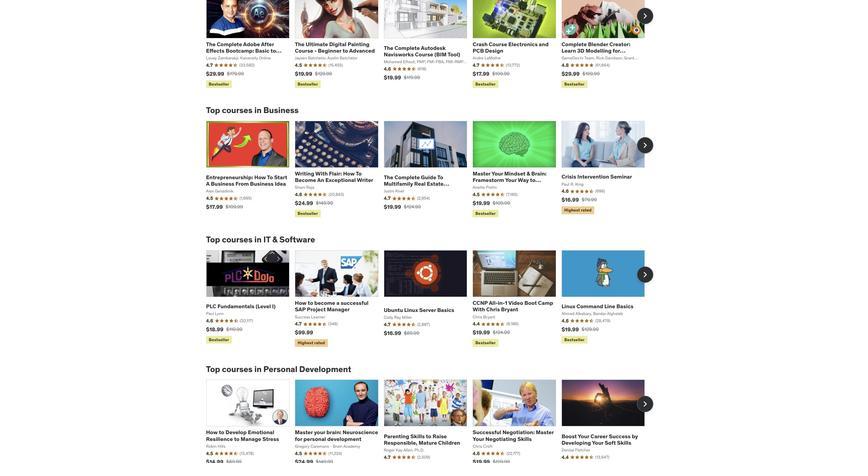 Task type: describe. For each thing, give the bounding box(es) containing it.
basics for linux command line basics
[[617, 303, 634, 310]]

develop
[[226, 429, 247, 436]]

writing
[[295, 170, 314, 177]]

children
[[438, 440, 460, 446]]

flair:
[[329, 170, 342, 177]]

successful
[[341, 300, 369, 307]]

modelling
[[586, 47, 612, 54]]

ccnp all-in-1 video boot camp with chris bryant link
[[473, 300, 553, 313]]

the complete autodesk navisworks course (bim tool)
[[384, 44, 460, 58]]

sap
[[295, 306, 306, 313]]

your left way
[[505, 177, 517, 184]]

how inside writing with flair: how to become an exceptional writer
[[343, 170, 355, 177]]

to inside writing with flair: how to become an exceptional writer
[[356, 170, 362, 177]]

by
[[632, 433, 638, 440]]

in-
[[498, 300, 505, 307]]

linux command line basics link
[[562, 303, 634, 310]]

mature
[[419, 440, 437, 446]]

become
[[314, 300, 335, 307]]

linux command line basics
[[562, 303, 634, 310]]

creator:
[[610, 41, 631, 47]]

crisis intervention seminar link
[[562, 173, 632, 180]]

to inside the "the complete adobe after effects bootcamp: basic to advanced"
[[271, 47, 276, 54]]

to inside how to become a successful sap project manager
[[308, 300, 313, 307]]

carousel element for top courses in business
[[206, 121, 653, 219]]

parenting skills to raise responsible, mature children link
[[384, 433, 460, 446]]

brain:
[[327, 429, 341, 436]]

to inside the complete guide to multifamily real estate investing
[[437, 174, 443, 181]]

entrepreneurship: how to start a business from business idea
[[206, 174, 287, 187]]

negotiating
[[486, 436, 516, 443]]

successful
[[473, 429, 501, 436]]

crash course electronics and pcb design
[[473, 41, 549, 54]]

effects
[[206, 47, 225, 54]]

stress
[[263, 436, 279, 443]]

success inside boost your career success by developing your soft skills
[[609, 433, 631, 440]]

ubuntu
[[384, 307, 403, 314]]

become
[[295, 177, 316, 184]]

bryant
[[501, 306, 518, 313]]

ccnp
[[473, 300, 488, 307]]

master for framestorm
[[473, 170, 491, 177]]

top courses in personal development
[[206, 364, 351, 375]]

digital
[[329, 41, 346, 47]]

writing with flair: how to become an exceptional writer link
[[295, 170, 373, 184]]

master for personal
[[295, 429, 313, 436]]

master your brain: neuroscience for personal development
[[295, 429, 378, 443]]

chris
[[486, 306, 500, 313]]

pcb
[[473, 47, 484, 54]]

1
[[505, 300, 507, 307]]

1 horizontal spatial linux
[[562, 303, 575, 310]]

the for the ultimate digital painting course - beginner to advanced
[[295, 41, 305, 47]]

carousel element containing the complete adobe after effects bootcamp: basic to advanced
[[206, 0, 653, 89]]

server
[[419, 307, 436, 314]]

real
[[414, 181, 426, 187]]

with inside ccnp all-in-1 video boot camp with chris bryant
[[473, 306, 485, 313]]

guide
[[421, 174, 436, 181]]

an
[[317, 177, 324, 184]]

learn
[[562, 47, 576, 54]]

exceptional
[[325, 177, 356, 184]]

master inside successful negotiation: master your negotiating skills
[[536, 429, 554, 436]]

skills inside boost your career success by developing your soft skills
[[617, 440, 631, 446]]

responsible,
[[384, 440, 418, 446]]

ubuntu linux server basics
[[384, 307, 454, 314]]

autodesk
[[421, 44, 446, 51]]

success inside master your mindset & brain: framestorm your way to success
[[473, 183, 494, 190]]

carousel element for top courses in it & software
[[206, 250, 653, 348]]

development
[[299, 364, 351, 375]]

to inside entrepreneurship: how to start a business from business idea
[[267, 174, 273, 181]]

how to develop emotional resilience to manage stress link
[[206, 429, 279, 443]]

top for top courses in personal development
[[206, 364, 220, 375]]

brain:
[[531, 170, 547, 177]]

your left soft
[[592, 440, 604, 446]]

adobe
[[243, 41, 260, 47]]

way
[[518, 177, 529, 184]]

to inside 'parenting skills to raise responsible, mature children'
[[426, 433, 431, 440]]

courses for it
[[222, 235, 253, 245]]

course inside crash course electronics and pcb design
[[489, 41, 507, 47]]

line
[[604, 303, 615, 310]]

navisworks
[[384, 51, 414, 58]]

top courses in it & software
[[206, 235, 315, 245]]

writing with flair: how to become an exceptional writer
[[295, 170, 373, 184]]

a
[[336, 300, 340, 307]]

-
[[314, 47, 317, 54]]

top for top courses in business
[[206, 105, 220, 116]]

your left mindset
[[492, 170, 503, 177]]

crash course electronics and pcb design link
[[473, 41, 549, 54]]

boot
[[525, 300, 537, 307]]

boost
[[562, 433, 577, 440]]

skills inside 'parenting skills to raise responsible, mature children'
[[411, 433, 425, 440]]

raise
[[433, 433, 447, 440]]

next image for top courses in business
[[640, 140, 651, 151]]

the complete adobe after effects bootcamp: basic to advanced link
[[206, 41, 282, 60]]

estate
[[427, 181, 444, 187]]

the complete adobe after effects bootcamp: basic to advanced
[[206, 41, 276, 60]]

beginner
[[318, 47, 341, 54]]

crash
[[473, 41, 488, 47]]

electronics
[[508, 41, 538, 47]]

the for the complete autodesk navisworks course (bim tool)
[[384, 44, 393, 51]]

for inside the complete blender creator: learn 3d modelling for beginners
[[613, 47, 620, 54]]

software
[[279, 235, 315, 245]]

parenting skills to raise responsible, mature children
[[384, 433, 460, 446]]

how inside entrepreneurship: how to start a business from business idea
[[254, 174, 266, 181]]

blender
[[588, 41, 608, 47]]

neuroscience
[[343, 429, 378, 436]]

in for business
[[254, 105, 262, 116]]

soft
[[605, 440, 616, 446]]

negotiation:
[[503, 429, 535, 436]]

basic
[[255, 47, 269, 54]]

next image for top courses in personal development
[[640, 399, 651, 410]]

idea
[[275, 181, 286, 187]]



Task type: locate. For each thing, give the bounding box(es) containing it.
emotional
[[248, 429, 274, 436]]

advanced for the ultimate digital painting course - beginner to advanced
[[349, 47, 375, 54]]

the right painting
[[384, 44, 393, 51]]

0 horizontal spatial linux
[[404, 307, 418, 314]]

from
[[236, 181, 249, 187]]

painting
[[348, 41, 369, 47]]

3 top from the top
[[206, 364, 220, 375]]

0 horizontal spatial course
[[295, 47, 313, 54]]

0 vertical spatial with
[[315, 170, 328, 177]]

skills right parenting
[[411, 433, 425, 440]]

carousel element containing how to become a successful sap project manager
[[206, 250, 653, 348]]

0 horizontal spatial basics
[[437, 307, 454, 314]]

to left raise
[[426, 433, 431, 440]]

1 horizontal spatial advanced
[[349, 47, 375, 54]]

how right flair:
[[343, 170, 355, 177]]

manager
[[327, 306, 350, 313]]

advanced
[[349, 47, 375, 54], [206, 54, 232, 60]]

crisis intervention seminar
[[562, 173, 632, 180]]

the
[[206, 41, 216, 47], [295, 41, 305, 47], [384, 44, 393, 51], [384, 174, 393, 181]]

0 vertical spatial for
[[613, 47, 620, 54]]

2 horizontal spatial to
[[437, 174, 443, 181]]

with left flair:
[[315, 170, 328, 177]]

boost your career success by developing your soft skills link
[[562, 433, 638, 446]]

4 carousel element from the top
[[206, 380, 653, 464]]

complete inside the "the complete adobe after effects bootcamp: basic to advanced"
[[217, 41, 242, 47]]

complete for the complete autodesk navisworks course (bim tool)
[[395, 44, 420, 51]]

to right way
[[530, 177, 536, 184]]

ccnp all-in-1 video boot camp with chris bryant
[[473, 300, 553, 313]]

your right boost
[[578, 433, 589, 440]]

personal
[[263, 364, 298, 375]]

to left the manage
[[234, 436, 240, 443]]

complete inside the complete autodesk navisworks course (bim tool)
[[395, 44, 420, 51]]

start
[[274, 174, 287, 181]]

0 horizontal spatial advanced
[[206, 54, 232, 60]]

top for top courses in it & software
[[206, 235, 220, 245]]

how to become a successful sap project manager
[[295, 300, 369, 313]]

complete inside the complete guide to multifamily real estate investing
[[395, 174, 420, 181]]

2 courses from the top
[[222, 235, 253, 245]]

3 next image from the top
[[640, 270, 651, 280]]

complete up beginners
[[562, 41, 587, 47]]

3d
[[577, 47, 585, 54]]

2 horizontal spatial skills
[[617, 440, 631, 446]]

carousel element
[[206, 0, 653, 89], [206, 121, 653, 219], [206, 250, 653, 348], [206, 380, 653, 464]]

to inside master your mindset & brain: framestorm your way to success
[[530, 177, 536, 184]]

(level
[[256, 303, 271, 310]]

basics right server
[[437, 307, 454, 314]]

course
[[489, 41, 507, 47], [295, 47, 313, 54], [415, 51, 433, 58]]

1 top from the top
[[206, 105, 220, 116]]

4 next image from the top
[[640, 399, 651, 410]]

linux left server
[[404, 307, 418, 314]]

1 horizontal spatial basics
[[617, 303, 634, 310]]

how inside how to develop emotional resilience to manage stress
[[206, 429, 218, 436]]

the for the complete guide to multifamily real estate investing
[[384, 174, 393, 181]]

master left boost
[[536, 429, 554, 436]]

investing
[[384, 187, 408, 194]]

to right 'guide'
[[437, 174, 443, 181]]

complete blender creator: learn 3d modelling for beginners link
[[562, 41, 631, 60]]

i)
[[272, 303, 276, 310]]

the for the complete adobe after effects bootcamp: basic to advanced
[[206, 41, 216, 47]]

1 courses from the top
[[222, 105, 253, 116]]

parenting
[[384, 433, 409, 440]]

1 vertical spatial courses
[[222, 235, 253, 245]]

&
[[527, 170, 530, 177], [272, 235, 278, 245]]

after
[[261, 41, 274, 47]]

with inside writing with flair: how to become an exceptional writer
[[315, 170, 328, 177]]

0 horizontal spatial master
[[295, 429, 313, 436]]

in for personal
[[254, 364, 262, 375]]

project
[[307, 306, 326, 313]]

2 vertical spatial courses
[[222, 364, 253, 375]]

complete for the complete guide to multifamily real estate investing
[[395, 174, 420, 181]]

to left develop
[[219, 429, 224, 436]]

a
[[206, 181, 210, 187]]

your left negotiating
[[473, 436, 484, 443]]

master inside master your mindset & brain: framestorm your way to success
[[473, 170, 491, 177]]

0 vertical spatial in
[[254, 105, 262, 116]]

next image for top courses in it & software
[[640, 270, 651, 280]]

to
[[356, 170, 362, 177], [267, 174, 273, 181], [437, 174, 443, 181]]

plc fundamentals (level i) link
[[206, 303, 276, 310]]

the inside the "the complete adobe after effects bootcamp: basic to advanced"
[[206, 41, 216, 47]]

complete left the adobe
[[217, 41, 242, 47]]

to right flair:
[[356, 170, 362, 177]]

course left -
[[295, 47, 313, 54]]

the inside the complete autodesk navisworks course (bim tool)
[[384, 44, 393, 51]]

courses
[[222, 105, 253, 116], [222, 235, 253, 245], [222, 364, 253, 375]]

development
[[327, 436, 361, 443]]

carousel element containing how to develop emotional resilience to manage stress
[[206, 380, 653, 464]]

plc
[[206, 303, 216, 310]]

2 horizontal spatial master
[[536, 429, 554, 436]]

entrepreneurship:
[[206, 174, 253, 181]]

skills left by
[[617, 440, 631, 446]]

0 vertical spatial courses
[[222, 105, 253, 116]]

how inside how to become a successful sap project manager
[[295, 300, 307, 307]]

0 vertical spatial top
[[206, 105, 220, 116]]

the ultimate digital painting course - beginner to advanced
[[295, 41, 375, 54]]

skills
[[411, 433, 425, 440], [518, 436, 532, 443], [617, 440, 631, 446]]

1 horizontal spatial for
[[613, 47, 620, 54]]

& inside master your mindset & brain: framestorm your way to success
[[527, 170, 530, 177]]

3 courses from the top
[[222, 364, 253, 375]]

seminar
[[610, 173, 632, 180]]

0 horizontal spatial to
[[267, 174, 273, 181]]

next image
[[640, 10, 651, 21], [640, 140, 651, 151], [640, 270, 651, 280], [640, 399, 651, 410]]

complete up investing
[[395, 174, 420, 181]]

2 vertical spatial in
[[254, 364, 262, 375]]

advanced for the complete adobe after effects bootcamp: basic to advanced
[[206, 54, 232, 60]]

to left start
[[267, 174, 273, 181]]

personal
[[304, 436, 326, 443]]

and
[[539, 41, 549, 47]]

business
[[263, 105, 299, 116], [211, 181, 234, 187], [250, 181, 274, 187]]

boost your career success by developing your soft skills
[[562, 433, 638, 446]]

in
[[254, 105, 262, 116], [254, 235, 262, 245], [254, 364, 262, 375]]

with left chris
[[473, 306, 485, 313]]

2 next image from the top
[[640, 140, 651, 151]]

bootcamp:
[[226, 47, 254, 54]]

1 vertical spatial top
[[206, 235, 220, 245]]

skills inside successful negotiation: master your negotiating skills
[[518, 436, 532, 443]]

ubuntu linux server basics link
[[384, 307, 454, 314]]

command
[[577, 303, 603, 310]]

for left "personal"
[[295, 436, 302, 443]]

intervention
[[578, 173, 609, 180]]

complete
[[217, 41, 242, 47], [562, 41, 587, 47], [395, 44, 420, 51], [395, 174, 420, 181]]

1 vertical spatial for
[[295, 436, 302, 443]]

the inside the ultimate digital painting course - beginner to advanced
[[295, 41, 305, 47]]

course left (bim
[[415, 51, 433, 58]]

successful negotiation: master your negotiating skills link
[[473, 429, 554, 443]]

the up investing
[[384, 174, 393, 181]]

your inside successful negotiation: master your negotiating skills
[[473, 436, 484, 443]]

top courses in business
[[206, 105, 299, 116]]

manage
[[241, 436, 261, 443]]

the inside the complete guide to multifamily real estate investing
[[384, 174, 393, 181]]

1 in from the top
[[254, 105, 262, 116]]

carousel element for top courses in personal development
[[206, 380, 653, 464]]

1 vertical spatial &
[[272, 235, 278, 245]]

carousel element containing writing with flair: how to become an exceptional writer
[[206, 121, 653, 219]]

courses for personal
[[222, 364, 253, 375]]

resilience
[[206, 436, 233, 443]]

0 horizontal spatial with
[[315, 170, 328, 177]]

0 horizontal spatial for
[[295, 436, 302, 443]]

basics for ubuntu linux server basics
[[437, 307, 454, 314]]

master left mindset
[[473, 170, 491, 177]]

top
[[206, 105, 220, 116], [206, 235, 220, 245], [206, 364, 220, 375]]

1 horizontal spatial &
[[527, 170, 530, 177]]

complete for the complete adobe after effects bootcamp: basic to advanced
[[217, 41, 242, 47]]

1 horizontal spatial to
[[356, 170, 362, 177]]

beginners
[[562, 54, 588, 60]]

0 horizontal spatial success
[[473, 183, 494, 190]]

0 vertical spatial &
[[527, 170, 530, 177]]

1 vertical spatial success
[[609, 433, 631, 440]]

linux left command
[[562, 303, 575, 310]]

basics right line
[[617, 303, 634, 310]]

1 carousel element from the top
[[206, 0, 653, 89]]

to right sap
[[308, 300, 313, 307]]

master left the your on the left of page
[[295, 429, 313, 436]]

how right the from
[[254, 174, 266, 181]]

0 vertical spatial success
[[473, 183, 494, 190]]

complete left the autodesk
[[395, 44, 420, 51]]

the left bootcamp:
[[206, 41, 216, 47]]

in for it
[[254, 235, 262, 245]]

1 horizontal spatial master
[[473, 170, 491, 177]]

3 carousel element from the top
[[206, 250, 653, 348]]

to right beginner
[[343, 47, 348, 54]]

to right basic
[[271, 47, 276, 54]]

1 horizontal spatial with
[[473, 306, 485, 313]]

linux
[[562, 303, 575, 310], [404, 307, 418, 314]]

master inside master your brain: neuroscience for personal development
[[295, 429, 313, 436]]

& right it
[[272, 235, 278, 245]]

for inside master your brain: neuroscience for personal development
[[295, 436, 302, 443]]

the left ultimate at the top left of the page
[[295, 41, 305, 47]]

3 in from the top
[[254, 364, 262, 375]]

for right modelling
[[613, 47, 620, 54]]

with
[[315, 170, 328, 177], [473, 306, 485, 313]]

2 vertical spatial top
[[206, 364, 220, 375]]

how to develop emotional resilience to manage stress
[[206, 429, 279, 443]]

1 vertical spatial with
[[473, 306, 485, 313]]

1 horizontal spatial course
[[415, 51, 433, 58]]

2 top from the top
[[206, 235, 220, 245]]

1 horizontal spatial skills
[[518, 436, 532, 443]]

master your brain: neuroscience for personal development link
[[295, 429, 378, 443]]

0 horizontal spatial &
[[272, 235, 278, 245]]

courses for business
[[222, 105, 253, 116]]

basics
[[617, 303, 634, 310], [437, 307, 454, 314]]

advanced inside the ultimate digital painting course - beginner to advanced
[[349, 47, 375, 54]]

1 horizontal spatial success
[[609, 433, 631, 440]]

fundamentals
[[218, 303, 254, 310]]

skills right negotiating
[[518, 436, 532, 443]]

successful negotiation: master your negotiating skills
[[473, 429, 554, 443]]

2 horizontal spatial course
[[489, 41, 507, 47]]

2 carousel element from the top
[[206, 121, 653, 219]]

course for the complete autodesk navisworks course (bim tool)
[[415, 51, 433, 58]]

advanced inside the "the complete adobe after effects bootcamp: basic to advanced"
[[206, 54, 232, 60]]

master your mindset & brain: framestorm your way to success
[[473, 170, 547, 190]]

the complete autodesk navisworks course (bim tool) link
[[384, 44, 460, 58]]

for
[[613, 47, 620, 54], [295, 436, 302, 443]]

1 vertical spatial in
[[254, 235, 262, 245]]

complete inside the complete blender creator: learn 3d modelling for beginners
[[562, 41, 587, 47]]

1 next image from the top
[[640, 10, 651, 21]]

to inside the ultimate digital painting course - beginner to advanced
[[343, 47, 348, 54]]

how
[[343, 170, 355, 177], [254, 174, 266, 181], [295, 300, 307, 307], [206, 429, 218, 436]]

entrepreneurship: how to start a business from business idea link
[[206, 174, 287, 187]]

plc fundamentals (level i)
[[206, 303, 276, 310]]

(bim
[[435, 51, 447, 58]]

course inside the complete autodesk navisworks course (bim tool)
[[415, 51, 433, 58]]

& left the brain:
[[527, 170, 530, 177]]

how left develop
[[206, 429, 218, 436]]

course for the ultimate digital painting course - beginner to advanced
[[295, 47, 313, 54]]

how left project
[[295, 300, 307, 307]]

0 horizontal spatial skills
[[411, 433, 425, 440]]

complete blender creator: learn 3d modelling for beginners
[[562, 41, 631, 60]]

2 in from the top
[[254, 235, 262, 245]]

video
[[509, 300, 523, 307]]

course inside the ultimate digital painting course - beginner to advanced
[[295, 47, 313, 54]]

course right the crash
[[489, 41, 507, 47]]



Task type: vqa. For each thing, say whether or not it's contained in the screenshot.


